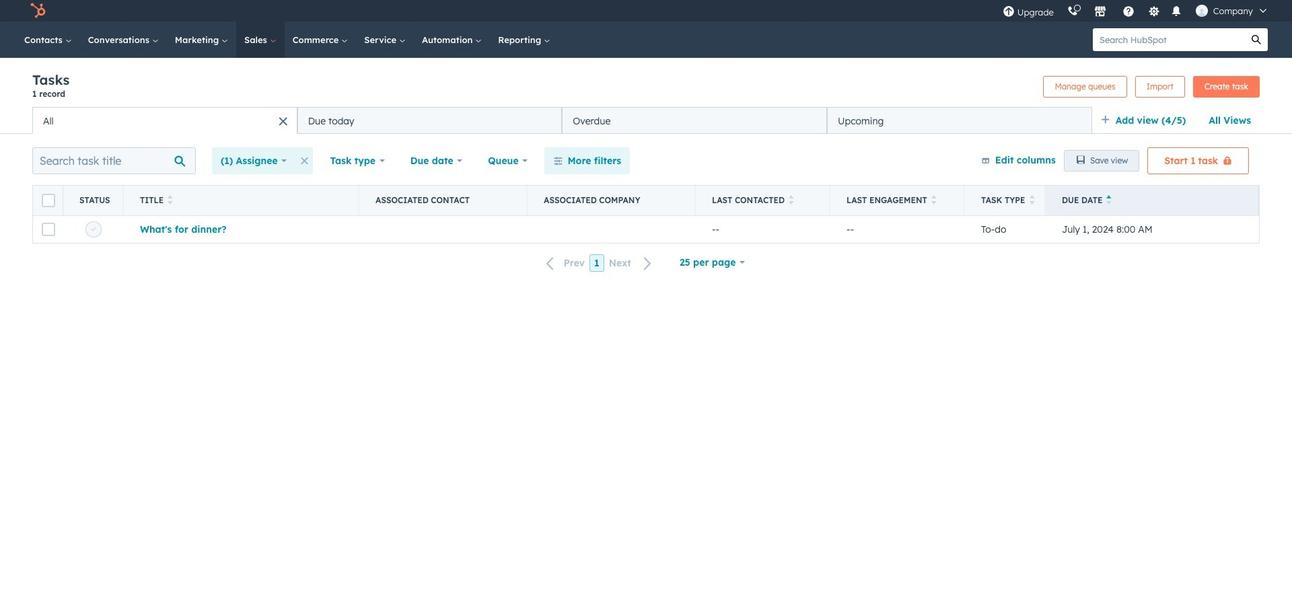 Task type: locate. For each thing, give the bounding box(es) containing it.
1 horizontal spatial press to sort. image
[[789, 195, 794, 205]]

press to sort. image
[[932, 195, 937, 205]]

banner
[[32, 71, 1261, 107]]

column header
[[33, 186, 63, 215], [63, 186, 124, 215], [360, 186, 528, 215], [528, 186, 696, 215]]

press to sort. element
[[168, 195, 173, 206], [789, 195, 794, 206], [932, 195, 937, 206], [1030, 195, 1035, 206]]

Search HubSpot search field
[[1094, 28, 1246, 51]]

2 horizontal spatial press to sort. image
[[1030, 195, 1035, 205]]

marketplaces image
[[1095, 6, 1107, 18]]

ascending sort. press to sort descending. element
[[1107, 195, 1112, 206]]

press to sort. image for fourth "press to sort." element
[[1030, 195, 1035, 205]]

task status: not completed image
[[91, 227, 96, 233]]

Search task title search field
[[32, 147, 196, 174]]

1 press to sort. image from the left
[[168, 195, 173, 205]]

0 horizontal spatial press to sort. image
[[168, 195, 173, 205]]

2 press to sort. image from the left
[[789, 195, 794, 205]]

3 press to sort. image from the left
[[1030, 195, 1035, 205]]

press to sort. image
[[168, 195, 173, 205], [789, 195, 794, 205], [1030, 195, 1035, 205]]

jacob simon image
[[1196, 5, 1209, 17]]

menu
[[996, 0, 1277, 22]]

1 press to sort. element from the left
[[168, 195, 173, 206]]

tab list
[[32, 107, 1093, 134]]



Task type: describe. For each thing, give the bounding box(es) containing it.
2 press to sort. element from the left
[[789, 195, 794, 206]]

ascending sort. press to sort descending. image
[[1107, 195, 1112, 205]]

pagination navigation
[[539, 255, 661, 272]]

4 column header from the left
[[528, 186, 696, 215]]

press to sort. image for 2nd "press to sort." element from left
[[789, 195, 794, 205]]

press to sort. image for 1st "press to sort." element from the left
[[168, 195, 173, 205]]

1 column header from the left
[[33, 186, 63, 215]]

4 press to sort. element from the left
[[1030, 195, 1035, 206]]

3 press to sort. element from the left
[[932, 195, 937, 206]]

2 column header from the left
[[63, 186, 124, 215]]

3 column header from the left
[[360, 186, 528, 215]]



Task type: vqa. For each thing, say whether or not it's contained in the screenshot.
menu
yes



